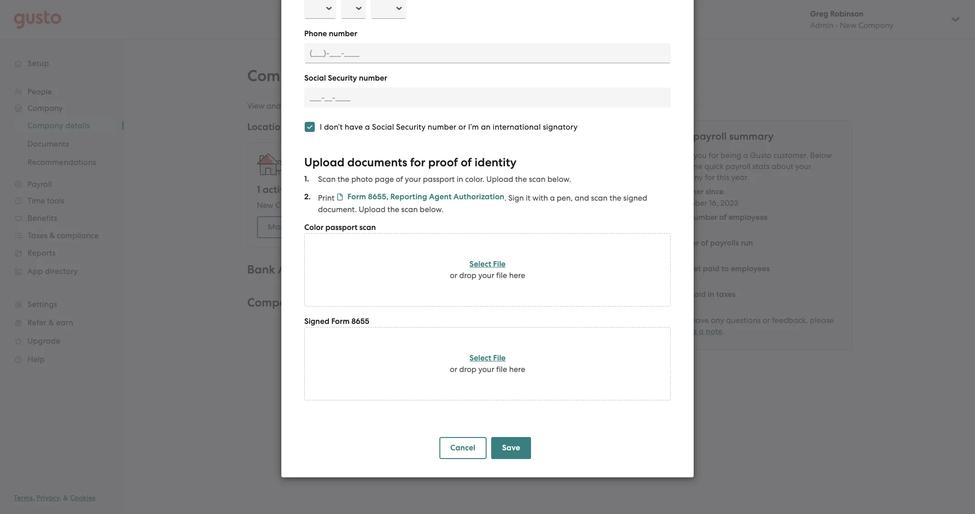 Task type: describe. For each thing, give the bounding box(es) containing it.
1 vertical spatial passport
[[326, 223, 358, 233]]

customer.
[[774, 151, 809, 160]]

company up has
[[293, 184, 336, 196]]

0 vertical spatial signatory
[[303, 296, 356, 310]]

photo
[[352, 175, 373, 184]]

0 vertical spatial payroll
[[694, 130, 727, 143]]

locations
[[247, 121, 291, 133]]

signed
[[305, 317, 330, 327]]

$0.00 inside 'total net paid to employees $0.00'
[[670, 276, 691, 285]]

save
[[503, 444, 521, 453]]

8655,
[[368, 192, 389, 202]]

number right phone
[[329, 29, 358, 39]]

of inside 'form 8655, reporting agent authorization' list
[[396, 175, 403, 184]]

0 vertical spatial below.
[[548, 175, 572, 184]]

new
[[257, 201, 274, 210]]

cookies button
[[70, 493, 96, 504]]

accounts
[[447, 101, 479, 111]]

and inside . sign it with a pen, and scan the signed document. upload the scan below.
[[575, 194, 590, 203]]

state
[[436, 201, 454, 210]]

business
[[317, 101, 348, 111]]

color.
[[466, 175, 485, 184]]

16,
[[710, 199, 719, 208]]

customer since november 16, 2023
[[670, 187, 739, 208]]

total paid in taxes $0.00
[[670, 290, 736, 310]]

list containing customer since
[[670, 187, 843, 311]]

bank accounts
[[247, 263, 327, 277]]

save button
[[492, 438, 532, 460]]

total number of employees 1 number of payrolls run 0
[[670, 213, 768, 259]]

total net paid to employees $0.00
[[670, 264, 770, 285]]

signed
[[624, 194, 648, 203]]

print
[[318, 194, 335, 203]]

in for color.
[[457, 175, 464, 184]]

the right scan
[[338, 175, 350, 184]]

send us a note link
[[670, 327, 723, 337]]

payroll inside the thank you for being a gusto customer. below are some quick payroll stats about your company for this year.
[[726, 162, 751, 171]]

run
[[742, 238, 754, 248]]

for left payroll,
[[481, 101, 491, 111]]

number
[[670, 238, 700, 248]]

of left payrolls
[[701, 238, 709, 248]]

manage
[[268, 222, 300, 232]]

for left proof
[[410, 155, 426, 170]]

agent
[[430, 192, 452, 202]]

for down quick
[[705, 173, 716, 182]]

or inside if you have any questions or feedback, please send us a note .
[[763, 316, 771, 325]]

0 vertical spatial active
[[263, 184, 291, 196]]

company down document.
[[320, 222, 355, 232]]

paid inside total paid in taxes $0.00
[[690, 290, 707, 299]]

in inside total paid in taxes $0.00
[[708, 290, 715, 299]]

some
[[684, 162, 703, 171]]

have for i'm
[[345, 122, 363, 132]]

us
[[689, 327, 698, 337]]

feedback,
[[773, 316, 809, 325]]

if
[[670, 316, 675, 325]]

locations,
[[350, 101, 384, 111]]

number down bank
[[428, 122, 457, 132]]

don't
[[324, 122, 343, 132]]

thank you for being a gusto customer. below are some quick payroll stats about your company for this year.
[[670, 151, 833, 182]]

1 vertical spatial form
[[332, 317, 350, 327]]

reporting
[[391, 192, 428, 202]]

edit
[[283, 101, 297, 111]]

quick
[[705, 162, 724, 171]]

here for color passport scan
[[510, 271, 526, 280]]

1 horizontal spatial module__icon___go7vc image
[[367, 316, 374, 323]]

1 left state
[[431, 201, 434, 210]]

year.
[[732, 173, 750, 182]]

taxes
[[717, 290, 736, 299]]

total for paid
[[670, 290, 688, 299]]

0 horizontal spatial and
[[267, 101, 281, 111]]

note
[[706, 327, 723, 337]]

file for color passport scan
[[497, 271, 508, 280]]

net
[[690, 264, 702, 274]]

manage your company locations
[[268, 222, 390, 232]]

your inside 'form 8655, reporting agent authorization' list
[[405, 175, 421, 184]]

your
[[670, 130, 691, 143]]

scan the photo page of your passport in color. upload the scan below.
[[318, 175, 572, 184]]

terms
[[14, 494, 33, 503]]

company up locations
[[356, 201, 390, 210]]

&
[[63, 494, 68, 503]]

page
[[375, 175, 394, 184]]

your inside the thank you for being a gusto customer. below are some quick payroll stats about your company for this year.
[[796, 162, 812, 171]]

cookies
[[70, 494, 96, 503]]

payrolls
[[711, 238, 740, 248]]

view
[[247, 101, 265, 111]]

terms , privacy , & cookies
[[14, 494, 96, 503]]

module__icon___go7vc image inside form 8655, reporting agent authorization link
[[337, 194, 344, 201]]

1 horizontal spatial and
[[522, 101, 537, 111]]

pen,
[[557, 194, 573, 203]]

sign
[[509, 194, 524, 203]]

1 up new
[[257, 184, 261, 196]]

since
[[706, 187, 724, 197]]

accounts
[[278, 263, 327, 277]]

send
[[670, 327, 688, 337]]

terms link
[[14, 494, 33, 503]]

1 horizontal spatial security
[[396, 122, 426, 132]]

0 vertical spatial social
[[305, 73, 326, 83]]

your payroll summary
[[670, 130, 774, 143]]

to
[[722, 264, 730, 274]]

1 inside total number of employees 1 number of payrolls run 0
[[670, 224, 673, 233]]

documents
[[348, 155, 408, 170]]

locations
[[357, 222, 390, 232]]

form inside list
[[348, 192, 366, 202]]

number inside total number of employees 1 number of payrolls run 0
[[690, 213, 718, 222]]

1 vertical spatial location
[[392, 201, 421, 210]]

company inside the thank you for being a gusto customer. below are some quick payroll stats about your company for this year.
[[670, 173, 704, 182]]

identity
[[475, 155, 517, 170]]

total for net
[[670, 264, 688, 274]]

for up quick
[[709, 151, 719, 160]]

phone
[[305, 29, 327, 39]]

a inside the thank you for being a gusto customer. below are some quick payroll stats about your company for this year.
[[744, 151, 749, 160]]

international
[[493, 122, 541, 132]]

please
[[811, 316, 835, 325]]



Task type: vqa. For each thing, say whether or not it's contained in the screenshot.
the bottommost The Be
no



Task type: locate. For each thing, give the bounding box(es) containing it.
2 horizontal spatial upload
[[487, 175, 514, 184]]

1 $0.00 from the top
[[670, 276, 691, 285]]

security
[[328, 73, 357, 83], [396, 122, 426, 132]]

location
[[338, 184, 375, 196], [392, 201, 421, 210]]

with
[[533, 194, 549, 203]]

. inside if you have any questions or feedback, please send us a note .
[[723, 327, 725, 336]]

and left edit
[[267, 101, 281, 111]]

1 vertical spatial below.
[[420, 205, 444, 214]]

view and edit your business locations, connected bank accounts for payroll, and company signatories.
[[247, 101, 616, 111]]

2023
[[721, 199, 739, 208]]

summary
[[730, 130, 774, 143]]

total down november
[[670, 213, 688, 222]]

of up color.
[[461, 155, 472, 170]]

2 here from the top
[[510, 365, 526, 374]]

0 horizontal spatial you
[[677, 316, 690, 325]]

list
[[670, 187, 843, 311]]

1 horizontal spatial social
[[372, 122, 394, 132]]

the left signed
[[610, 194, 622, 203]]

account menu element
[[799, 0, 962, 39]]

0 vertical spatial file
[[497, 271, 508, 280]]

1 vertical spatial .
[[723, 327, 725, 336]]

or drop your file here for 8655
[[450, 365, 526, 374]]

drop for 8655
[[460, 365, 477, 374]]

1 vertical spatial file
[[497, 365, 508, 374]]

I don't have a Social Security number or I'm an international signatory checkbox
[[300, 117, 320, 137]]

passport down document.
[[326, 223, 358, 233]]

you inside if you have any questions or feedback, please send us a note .
[[677, 316, 690, 325]]

connected
[[386, 101, 424, 111]]

$0.00 up if
[[670, 301, 691, 310]]

1 file from the top
[[497, 271, 508, 280]]

0 horizontal spatial in
[[423, 201, 429, 210]]

2 vertical spatial in
[[708, 290, 715, 299]]

1 vertical spatial paid
[[690, 290, 707, 299]]

questions
[[727, 316, 761, 325]]

1 horizontal spatial passport
[[423, 175, 455, 184]]

2 file from the top
[[497, 365, 508, 374]]

1 vertical spatial security
[[396, 122, 426, 132]]

8655
[[352, 317, 370, 327]]

document.
[[318, 205, 357, 214]]

, left privacy
[[33, 494, 35, 503]]

you for some
[[694, 151, 707, 160]]

a down locations,
[[365, 122, 370, 132]]

0 horizontal spatial security
[[328, 73, 357, 83]]

1 active company location
[[257, 184, 375, 196]]

a inside . sign it with a pen, and scan the signed document. upload the scan below.
[[550, 194, 555, 203]]

3 total from the top
[[670, 290, 688, 299]]

upload inside . sign it with a pen, and scan the signed document. upload the scan below.
[[359, 205, 386, 214]]

form 8655, reporting agent authorization
[[348, 192, 505, 202]]

1 here from the top
[[510, 271, 526, 280]]

1 vertical spatial employees
[[731, 264, 770, 274]]

1 horizontal spatial upload
[[359, 205, 386, 214]]

a right with
[[550, 194, 555, 203]]

1 vertical spatial in
[[423, 201, 429, 210]]

being
[[721, 151, 742, 160]]

0 horizontal spatial .
[[505, 194, 507, 203]]

.
[[505, 194, 507, 203], [723, 327, 725, 336]]

0 vertical spatial paid
[[703, 264, 720, 274]]

location up new company has 1 active company location in 1 state
[[338, 184, 375, 196]]

the up sign
[[516, 175, 527, 184]]

about
[[772, 162, 794, 171]]

and
[[267, 101, 281, 111], [522, 101, 537, 111], [575, 194, 590, 203]]

location right 8655, at the left top
[[392, 201, 421, 210]]

below. down form 8655, reporting agent authorization
[[420, 205, 444, 214]]

or
[[459, 122, 467, 132], [450, 271, 458, 280], [763, 316, 771, 325], [450, 365, 458, 374]]

i
[[320, 122, 322, 132]]

2 horizontal spatial and
[[575, 194, 590, 203]]

you inside the thank you for being a gusto customer. below are some quick payroll stats about your company for this year.
[[694, 151, 707, 160]]

bank
[[247, 263, 275, 277]]

here for signed form 8655
[[510, 365, 526, 374]]

form 8655, reporting agent authorization link
[[337, 192, 505, 203]]

file for signed form 8655
[[497, 365, 508, 374]]

1 vertical spatial total
[[670, 264, 688, 274]]

cancel button
[[440, 438, 487, 460]]

. left sign
[[505, 194, 507, 203]]

of down 2023
[[720, 213, 727, 222]]

number down 16,
[[690, 213, 718, 222]]

and right pen,
[[575, 194, 590, 203]]

form left 8655 on the left bottom of page
[[332, 317, 350, 327]]

in left "taxes"
[[708, 290, 715, 299]]

total inside total number of employees 1 number of payrolls run 0
[[670, 213, 688, 222]]

passport inside 'form 8655, reporting agent authorization' list
[[423, 175, 455, 184]]

0 horizontal spatial location
[[338, 184, 375, 196]]

1 horizontal spatial .
[[723, 327, 725, 336]]

. down any
[[723, 327, 725, 336]]

in left color.
[[457, 175, 464, 184]]

home image
[[14, 10, 61, 29]]

total
[[670, 213, 688, 222], [670, 264, 688, 274], [670, 290, 688, 299]]

below. up pen,
[[548, 175, 572, 184]]

0 vertical spatial $0.00
[[670, 276, 691, 285]]

total inside 'total net paid to employees $0.00'
[[670, 264, 688, 274]]

module__icon___go7vc image
[[337, 194, 344, 201], [367, 316, 374, 323]]

0 vertical spatial upload
[[305, 155, 345, 170]]

total inside total paid in taxes $0.00
[[670, 290, 688, 299]]

1 vertical spatial active
[[332, 201, 354, 210]]

2 vertical spatial upload
[[359, 205, 386, 214]]

form
[[348, 192, 366, 202], [332, 317, 350, 327]]

in left "agent"
[[423, 201, 429, 210]]

new company has 1 active company location in 1 state
[[257, 201, 454, 210]]

1 vertical spatial social
[[372, 122, 394, 132]]

the
[[338, 175, 350, 184], [516, 175, 527, 184], [610, 194, 622, 203], [388, 205, 400, 214]]

1 horizontal spatial you
[[694, 151, 707, 160]]

0 horizontal spatial have
[[345, 122, 363, 132]]

upload down 8655, at the left top
[[359, 205, 386, 214]]

1 horizontal spatial in
[[457, 175, 464, 184]]

1 vertical spatial company signatory
[[287, 315, 359, 324]]

below. inside . sign it with a pen, and scan the signed document. upload the scan below.
[[420, 205, 444, 214]]

employees down 2023
[[729, 213, 768, 222]]

employees
[[729, 213, 768, 222], [731, 264, 770, 274]]

0 vertical spatial company signatory
[[247, 296, 356, 310]]

signatory
[[303, 296, 356, 310], [324, 315, 359, 324]]

, left &
[[60, 494, 62, 503]]

bank
[[426, 101, 445, 111]]

company signatory
[[247, 296, 356, 310], [287, 315, 359, 324]]

1 drop from the top
[[460, 271, 477, 280]]

the down 8655, at the left top
[[388, 205, 400, 214]]

1 vertical spatial signatory
[[324, 315, 359, 324]]

0 vertical spatial have
[[345, 122, 363, 132]]

you
[[694, 151, 707, 160], [677, 316, 690, 325]]

0 horizontal spatial passport
[[326, 223, 358, 233]]

an
[[481, 122, 491, 132]]

paid inside 'total net paid to employees $0.00'
[[703, 264, 720, 274]]

security up business
[[328, 73, 357, 83]]

0 horizontal spatial module__icon___go7vc image
[[337, 194, 344, 201]]

has
[[313, 201, 326, 210]]

1 vertical spatial $0.00
[[670, 301, 691, 310]]

total down 0
[[670, 264, 688, 274]]

0 horizontal spatial ,
[[33, 494, 35, 503]]

social up business
[[305, 73, 326, 83]]

. sign it with a pen, and scan the signed document. upload the scan below.
[[318, 194, 648, 214]]

1 or drop your file here from the top
[[450, 271, 526, 280]]

1 vertical spatial you
[[677, 316, 690, 325]]

company
[[538, 101, 572, 111], [670, 173, 704, 182], [293, 184, 336, 196], [356, 201, 390, 210], [320, 222, 355, 232]]

social down locations,
[[372, 122, 394, 132]]

2 total from the top
[[670, 264, 688, 274]]

below.
[[548, 175, 572, 184], [420, 205, 444, 214]]

any
[[711, 316, 725, 325]]

your inside manage your company locations link
[[302, 222, 318, 232]]

1 horizontal spatial below.
[[548, 175, 572, 184]]

scan up with
[[529, 175, 546, 184]]

gusto
[[751, 151, 772, 160]]

$0.00
[[670, 276, 691, 285], [670, 301, 691, 310]]

1 horizontal spatial location
[[392, 201, 421, 210]]

2 or drop your file here from the top
[[450, 365, 526, 374]]

customer
[[670, 187, 704, 197]]

company up the signatory
[[538, 101, 572, 111]]

upload down identity
[[487, 175, 514, 184]]

social security number
[[305, 73, 388, 83]]

1 vertical spatial here
[[510, 365, 526, 374]]

0 vertical spatial module__icon___go7vc image
[[337, 194, 344, 201]]

paid down net
[[690, 290, 707, 299]]

here
[[510, 271, 526, 280], [510, 365, 526, 374]]

scan right pen,
[[592, 194, 608, 203]]

1 vertical spatial payroll
[[726, 162, 751, 171]]

form 8655, reporting agent authorization list
[[305, 174, 671, 215]]

and right payroll,
[[522, 101, 537, 111]]

1 right has
[[328, 201, 330, 210]]

have
[[345, 122, 363, 132], [692, 316, 710, 325]]

if you have any questions or feedback, please send us a note .
[[670, 316, 835, 337]]

or drop your file here for scan
[[450, 271, 526, 280]]

1 vertical spatial upload
[[487, 175, 514, 184]]

employees right to
[[731, 264, 770, 274]]

1 total from the top
[[670, 213, 688, 222]]

are
[[670, 162, 682, 171]]

$0.00 down net
[[670, 276, 691, 285]]

0 vertical spatial total
[[670, 213, 688, 222]]

1 horizontal spatial ,
[[60, 494, 62, 503]]

payroll up year. in the top right of the page
[[726, 162, 751, 171]]

1 horizontal spatial active
[[332, 201, 354, 210]]

0 vertical spatial or drop your file here
[[450, 271, 526, 280]]

you right if
[[677, 316, 690, 325]]

you for us
[[677, 316, 690, 325]]

0 vertical spatial form
[[348, 192, 366, 202]]

color passport scan
[[305, 223, 376, 233]]

company down some
[[670, 173, 704, 182]]

below
[[811, 151, 833, 160]]

1 horizontal spatial have
[[692, 316, 710, 325]]

in for 1
[[423, 201, 429, 210]]

scan
[[529, 175, 546, 184], [592, 194, 608, 203], [402, 205, 418, 214], [360, 223, 376, 233]]

0 horizontal spatial upload
[[305, 155, 345, 170]]

of right page
[[396, 175, 403, 184]]

have inside if you have any questions or feedback, please send us a note .
[[692, 316, 710, 325]]

cancel
[[451, 444, 476, 453]]

2 horizontal spatial in
[[708, 290, 715, 299]]

payroll up being
[[694, 130, 727, 143]]

2 vertical spatial total
[[670, 290, 688, 299]]

total up if
[[670, 290, 688, 299]]

0 vertical spatial location
[[338, 184, 375, 196]]

2 $0.00 from the top
[[670, 301, 691, 310]]

a right being
[[744, 151, 749, 160]]

november
[[670, 199, 708, 208]]

scan down new company has 1 active company location in 1 state
[[360, 223, 376, 233]]

this
[[717, 173, 730, 182]]

in inside list
[[457, 175, 464, 184]]

1 vertical spatial module__icon___go7vc image
[[367, 316, 374, 323]]

passport down proof
[[423, 175, 455, 184]]

0 vertical spatial .
[[505, 194, 507, 203]]

i don't have a social security number or i'm an international signatory
[[320, 122, 578, 132]]

0 horizontal spatial below.
[[420, 205, 444, 214]]

proof
[[429, 155, 458, 170]]

details
[[321, 67, 371, 85]]

security down connected
[[396, 122, 426, 132]]

employees inside 'total net paid to employees $0.00'
[[731, 264, 770, 274]]

1 vertical spatial drop
[[460, 365, 477, 374]]

0 vertical spatial in
[[457, 175, 464, 184]]

color
[[305, 223, 324, 233]]

a right us
[[700, 327, 705, 337]]

0 vertical spatial here
[[510, 271, 526, 280]]

payroll
[[694, 130, 727, 143], [726, 162, 751, 171]]

2 , from the left
[[60, 494, 62, 503]]

paid left to
[[703, 264, 720, 274]]

stats
[[753, 162, 770, 171]]

have for send
[[692, 316, 710, 325]]

number up locations,
[[359, 73, 388, 83]]

1 up number
[[670, 224, 673, 233]]

i'm
[[469, 122, 479, 132]]

2 drop from the top
[[460, 365, 477, 374]]

authorization
[[454, 192, 505, 202]]

a inside if you have any questions or feedback, please send us a note .
[[700, 327, 705, 337]]

privacy link
[[36, 494, 60, 503]]

1 vertical spatial or drop your file here
[[450, 365, 526, 374]]

payroll,
[[493, 101, 520, 111]]

number
[[329, 29, 358, 39], [359, 73, 388, 83], [428, 122, 457, 132], [690, 213, 718, 222]]

0 vertical spatial you
[[694, 151, 707, 160]]

privacy
[[36, 494, 60, 503]]

scan down reporting
[[402, 205, 418, 214]]

. inside . sign it with a pen, and scan the signed document. upload the scan below.
[[505, 194, 507, 203]]

social
[[305, 73, 326, 83], [372, 122, 394, 132]]

active up new
[[263, 184, 291, 196]]

company details
[[247, 67, 371, 85]]

upload up scan
[[305, 155, 345, 170]]

0 vertical spatial employees
[[729, 213, 768, 222]]

drop for scan
[[460, 271, 477, 280]]

have right don't
[[345, 122, 363, 132]]

total for number
[[670, 213, 688, 222]]

0 vertical spatial security
[[328, 73, 357, 83]]

you up some
[[694, 151, 707, 160]]

active up color passport scan
[[332, 201, 354, 210]]

drop
[[460, 271, 477, 280], [460, 365, 477, 374]]

0 horizontal spatial social
[[305, 73, 326, 83]]

upload
[[305, 155, 345, 170], [487, 175, 514, 184], [359, 205, 386, 214]]

manage your company locations link
[[257, 216, 412, 238]]

1 vertical spatial have
[[692, 316, 710, 325]]

0 vertical spatial drop
[[460, 271, 477, 280]]

0 horizontal spatial active
[[263, 184, 291, 196]]

form down photo
[[348, 192, 366, 202]]

Phone number text field
[[305, 43, 671, 63]]

thank
[[670, 151, 692, 160]]

0 vertical spatial passport
[[423, 175, 455, 184]]

1 , from the left
[[33, 494, 35, 503]]

employees inside total number of employees 1 number of payrolls run 0
[[729, 213, 768, 222]]

scan
[[318, 175, 336, 184]]

$0.00 inside total paid in taxes $0.00
[[670, 301, 691, 310]]

0
[[670, 250, 675, 259]]

have up send us a note link
[[692, 316, 710, 325]]

signed form 8655
[[305, 317, 370, 327]]

it
[[526, 194, 531, 203]]

signatory
[[543, 122, 578, 132]]



